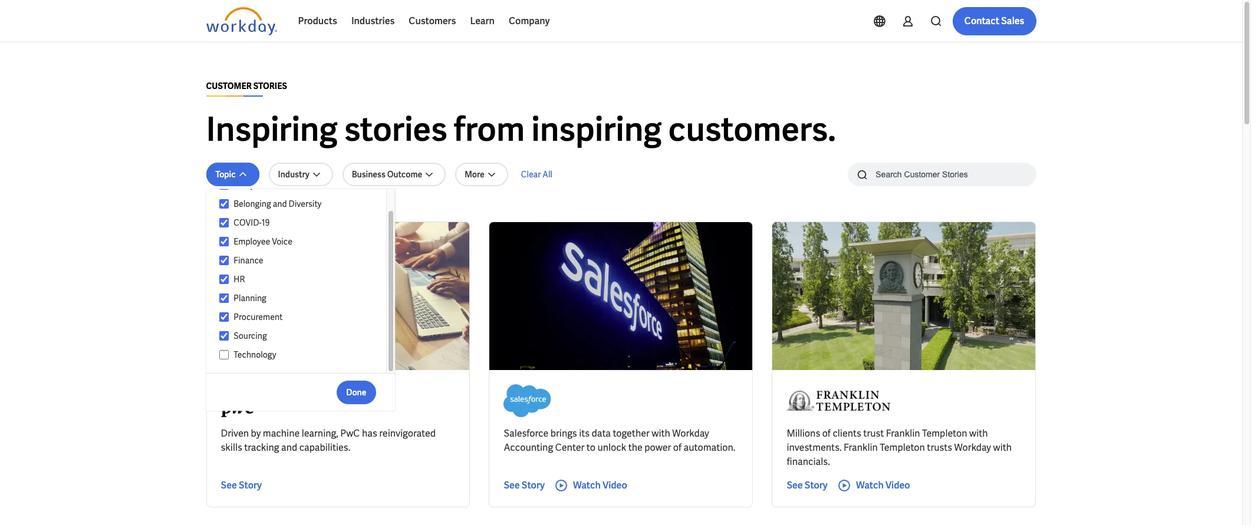 Task type: vqa. For each thing, say whether or not it's contained in the screenshot.
View
no



Task type: describe. For each thing, give the bounding box(es) containing it.
millions
[[787, 428, 821, 440]]

sourcing link
[[229, 329, 375, 343]]

industries
[[352, 15, 395, 27]]

industries button
[[344, 7, 402, 35]]

belonging and diversity link
[[229, 197, 375, 211]]

finance link
[[229, 254, 375, 268]]

19
[[262, 218, 270, 228]]

hr link
[[229, 273, 375, 287]]

to
[[587, 442, 596, 454]]

belonging
[[234, 199, 271, 209]]

contact sales
[[965, 15, 1025, 27]]

employee voice
[[234, 237, 293, 247]]

technology link
[[229, 348, 375, 362]]

results
[[221, 202, 249, 213]]

story for salesforce brings its data together with workday accounting center to unlock the power of automation.
[[522, 480, 545, 492]]

see for millions of clients trust franklin templeton with investments. franklin templeton trusts workday with financials.
[[787, 480, 803, 492]]

from
[[454, 108, 525, 151]]

sourcing
[[234, 331, 267, 342]]

belonging and diversity
[[234, 199, 322, 209]]

inspiring
[[532, 108, 662, 151]]

stories
[[344, 108, 448, 151]]

driven by machine learning, pwc has reinvigorated skills tracking and capabilities.
[[221, 428, 436, 454]]

go to the homepage image
[[206, 7, 277, 35]]

1 see story link from the left
[[221, 479, 262, 493]]

562
[[206, 202, 220, 213]]

Search Customer Stories text field
[[869, 164, 1014, 185]]

procurement link
[[229, 310, 375, 324]]

tracking
[[244, 442, 279, 454]]

diversity
[[289, 199, 322, 209]]

company button
[[502, 7, 557, 35]]

employee
[[234, 237, 270, 247]]

automation.
[[684, 442, 736, 454]]

technology
[[234, 350, 276, 360]]

machine
[[263, 428, 300, 440]]

see story for salesforce brings its data together with workday accounting center to unlock the power of automation.
[[504, 480, 545, 492]]

see for salesforce brings its data together with workday accounting center to unlock the power of automation.
[[504, 480, 520, 492]]

done
[[346, 387, 367, 398]]

brings
[[551, 428, 577, 440]]

pwc
[[341, 428, 360, 440]]

learn button
[[463, 7, 502, 35]]

with inside salesforce brings its data together with workday accounting center to unlock the power of automation.
[[652, 428, 671, 440]]

hr
[[234, 274, 245, 285]]

watch for center
[[573, 480, 601, 492]]

planning link
[[229, 291, 375, 306]]

by
[[251, 428, 261, 440]]

covid-19 link
[[229, 216, 375, 230]]

industry button
[[269, 163, 333, 186]]

watch video link for franklin
[[838, 479, 911, 493]]

0 vertical spatial and
[[273, 199, 287, 209]]

pricewaterhousecoopers global licensing services corporation (pwc) image
[[221, 385, 264, 418]]

contact
[[965, 15, 1000, 27]]

salesforce
[[504, 428, 549, 440]]

millions of clients trust franklin templeton with investments. franklin templeton trusts workday with financials.
[[787, 428, 1012, 468]]

capabilities.
[[300, 442, 351, 454]]

see story for millions of clients trust franklin templeton with investments. franklin templeton trusts workday with financials.
[[787, 480, 828, 492]]

salesforce brings its data together with workday accounting center to unlock the power of automation.
[[504, 428, 736, 454]]

data
[[592, 428, 611, 440]]

industry
[[278, 169, 310, 180]]

inspiring stories from inspiring customers.
[[206, 108, 837, 151]]

driven
[[221, 428, 249, 440]]

workday inside salesforce brings its data together with workday accounting center to unlock the power of automation.
[[673, 428, 710, 440]]

and inside driven by machine learning, pwc has reinvigorated skills tracking and capabilities.
[[281, 442, 298, 454]]

company
[[509, 15, 550, 27]]

customers
[[409, 15, 456, 27]]

covid-19
[[234, 218, 270, 228]]

video for to
[[603, 480, 628, 492]]

done button
[[337, 381, 376, 404]]

1 horizontal spatial with
[[970, 428, 989, 440]]

voice
[[272, 237, 293, 247]]

analytics
[[234, 180, 269, 191]]

franklin templeton companies, llc image
[[787, 385, 891, 418]]

center
[[556, 442, 585, 454]]

financials.
[[787, 456, 831, 468]]



Task type: locate. For each thing, give the bounding box(es) containing it.
clear all button
[[518, 163, 556, 186]]

1 see from the left
[[221, 480, 237, 492]]

2 horizontal spatial story
[[805, 480, 828, 492]]

trust
[[864, 428, 885, 440]]

watch video link for center
[[555, 479, 628, 493]]

0 horizontal spatial see
[[221, 480, 237, 492]]

see story link down "accounting"
[[504, 479, 545, 493]]

video down unlock
[[603, 480, 628, 492]]

0 horizontal spatial workday
[[673, 428, 710, 440]]

templeton down trust
[[880, 442, 926, 454]]

1 vertical spatial of
[[674, 442, 682, 454]]

None checkbox
[[219, 180, 229, 191], [219, 237, 229, 247], [219, 274, 229, 285], [219, 331, 229, 342], [219, 180, 229, 191], [219, 237, 229, 247], [219, 274, 229, 285], [219, 331, 229, 342]]

covid-
[[234, 218, 262, 228]]

0 vertical spatial of
[[823, 428, 831, 440]]

reinvigorated
[[379, 428, 436, 440]]

0 horizontal spatial with
[[652, 428, 671, 440]]

see story link down financials.
[[787, 479, 828, 493]]

products
[[298, 15, 337, 27]]

see
[[221, 480, 237, 492], [504, 480, 520, 492], [787, 480, 803, 492]]

see story down skills
[[221, 480, 262, 492]]

2 story from the left
[[522, 480, 545, 492]]

see story link for salesforce brings its data together with workday accounting center to unlock the power of automation.
[[504, 479, 545, 493]]

templeton
[[923, 428, 968, 440], [880, 442, 926, 454]]

1 watch video from the left
[[573, 480, 628, 492]]

watch video link
[[555, 479, 628, 493], [838, 479, 911, 493]]

1 vertical spatial and
[[281, 442, 298, 454]]

2 see story link from the left
[[504, 479, 545, 493]]

2 see story from the left
[[504, 480, 545, 492]]

accounting
[[504, 442, 554, 454]]

3 see story link from the left
[[787, 479, 828, 493]]

2 horizontal spatial see
[[787, 480, 803, 492]]

trusts
[[928, 442, 953, 454]]

franklin right trust
[[887, 428, 921, 440]]

1 horizontal spatial workday
[[955, 442, 992, 454]]

franklin down trust
[[844, 442, 878, 454]]

more
[[465, 169, 485, 180]]

unlock
[[598, 442, 627, 454]]

watch video for to
[[573, 480, 628, 492]]

outcome
[[387, 169, 422, 180]]

finance
[[234, 255, 263, 266]]

and
[[273, 199, 287, 209], [281, 442, 298, 454]]

watch for franklin
[[857, 480, 884, 492]]

clear all
[[521, 169, 553, 180]]

workday
[[673, 428, 710, 440], [955, 442, 992, 454]]

1 video from the left
[[603, 480, 628, 492]]

power
[[645, 442, 672, 454]]

learning,
[[302, 428, 339, 440]]

watch video link down to
[[555, 479, 628, 493]]

1 see story from the left
[[221, 480, 262, 492]]

1 watch video link from the left
[[555, 479, 628, 493]]

stories
[[253, 81, 287, 91]]

of up investments.
[[823, 428, 831, 440]]

0 horizontal spatial watch video
[[573, 480, 628, 492]]

topic
[[216, 169, 236, 180]]

learn
[[470, 15, 495, 27]]

0 horizontal spatial see story
[[221, 480, 262, 492]]

has
[[362, 428, 377, 440]]

2 video from the left
[[886, 480, 911, 492]]

1 horizontal spatial franklin
[[887, 428, 921, 440]]

story down financials.
[[805, 480, 828, 492]]

1 vertical spatial templeton
[[880, 442, 926, 454]]

2 watch video from the left
[[857, 480, 911, 492]]

0 horizontal spatial see story link
[[221, 479, 262, 493]]

0 vertical spatial franklin
[[887, 428, 921, 440]]

contact sales link
[[953, 7, 1037, 35]]

see down skills
[[221, 480, 237, 492]]

sales
[[1002, 15, 1025, 27]]

of right power
[[674, 442, 682, 454]]

watch video down millions of clients trust franklin templeton with investments. franklin templeton trusts workday with financials.
[[857, 480, 911, 492]]

story for millions of clients trust franklin templeton with investments. franklin templeton trusts workday with financials.
[[805, 480, 828, 492]]

skills
[[221, 442, 242, 454]]

business outcome button
[[343, 163, 446, 186]]

1 vertical spatial workday
[[955, 442, 992, 454]]

customers button
[[402, 7, 463, 35]]

watch
[[573, 480, 601, 492], [857, 480, 884, 492]]

3 see from the left
[[787, 480, 803, 492]]

customers.
[[669, 108, 837, 151]]

0 horizontal spatial watch video link
[[555, 479, 628, 493]]

clients
[[833, 428, 862, 440]]

of inside millions of clients trust franklin templeton with investments. franklin templeton trusts workday with financials.
[[823, 428, 831, 440]]

workday inside millions of clients trust franklin templeton with investments. franklin templeton trusts workday with financials.
[[955, 442, 992, 454]]

see story down financials.
[[787, 480, 828, 492]]

procurement
[[234, 312, 283, 323]]

see story
[[221, 480, 262, 492], [504, 480, 545, 492], [787, 480, 828, 492]]

1 horizontal spatial of
[[823, 428, 831, 440]]

see story link down skills
[[221, 479, 262, 493]]

1 story from the left
[[239, 480, 262, 492]]

watch video down to
[[573, 480, 628, 492]]

2 horizontal spatial see story
[[787, 480, 828, 492]]

562 results
[[206, 202, 249, 213]]

1 horizontal spatial watch
[[857, 480, 884, 492]]

0 vertical spatial workday
[[673, 428, 710, 440]]

see story link
[[221, 479, 262, 493], [504, 479, 545, 493], [787, 479, 828, 493]]

3 see story from the left
[[787, 480, 828, 492]]

0 horizontal spatial franklin
[[844, 442, 878, 454]]

video for templeton
[[886, 480, 911, 492]]

0 horizontal spatial story
[[239, 480, 262, 492]]

all
[[543, 169, 553, 180]]

story
[[239, 480, 262, 492], [522, 480, 545, 492], [805, 480, 828, 492]]

and left diversity
[[273, 199, 287, 209]]

watch video link down millions of clients trust franklin templeton with investments. franklin templeton trusts workday with financials.
[[838, 479, 911, 493]]

2 watch video link from the left
[[838, 479, 911, 493]]

3 story from the left
[[805, 480, 828, 492]]

topic button
[[206, 163, 259, 186]]

1 horizontal spatial see story
[[504, 480, 545, 492]]

see down financials.
[[787, 480, 803, 492]]

employee voice link
[[229, 235, 375, 249]]

customer
[[206, 81, 252, 91]]

planning
[[234, 293, 267, 304]]

1 vertical spatial franklin
[[844, 442, 878, 454]]

2 horizontal spatial with
[[994, 442, 1012, 454]]

1 horizontal spatial see
[[504, 480, 520, 492]]

0 horizontal spatial watch
[[573, 480, 601, 492]]

0 horizontal spatial video
[[603, 480, 628, 492]]

its
[[579, 428, 590, 440]]

watch down to
[[573, 480, 601, 492]]

inspiring
[[206, 108, 338, 151]]

1 watch from the left
[[573, 480, 601, 492]]

1 horizontal spatial watch video link
[[838, 479, 911, 493]]

templeton up the trusts
[[923, 428, 968, 440]]

see story link for millions of clients trust franklin templeton with investments. franklin templeton trusts workday with financials.
[[787, 479, 828, 493]]

2 watch from the left
[[857, 480, 884, 492]]

2 horizontal spatial see story link
[[787, 479, 828, 493]]

2 see from the left
[[504, 480, 520, 492]]

products button
[[291, 7, 344, 35]]

investments.
[[787, 442, 842, 454]]

1 horizontal spatial see story link
[[504, 479, 545, 493]]

workday up automation.
[[673, 428, 710, 440]]

workday right the trusts
[[955, 442, 992, 454]]

with
[[652, 428, 671, 440], [970, 428, 989, 440], [994, 442, 1012, 454]]

business outcome
[[352, 169, 422, 180]]

story down "accounting"
[[522, 480, 545, 492]]

business
[[352, 169, 386, 180]]

0 vertical spatial templeton
[[923, 428, 968, 440]]

of inside salesforce brings its data together with workday accounting center to unlock the power of automation.
[[674, 442, 682, 454]]

clear
[[521, 169, 541, 180]]

customer stories
[[206, 81, 287, 91]]

video down millions of clients trust franklin templeton with investments. franklin templeton trusts workday with financials.
[[886, 480, 911, 492]]

of
[[823, 428, 831, 440], [674, 442, 682, 454]]

None checkbox
[[219, 199, 229, 209], [219, 218, 229, 228], [219, 255, 229, 266], [219, 293, 229, 304], [219, 312, 229, 323], [219, 350, 229, 360], [219, 199, 229, 209], [219, 218, 229, 228], [219, 255, 229, 266], [219, 293, 229, 304], [219, 312, 229, 323], [219, 350, 229, 360]]

1 horizontal spatial story
[[522, 480, 545, 492]]

and down 'machine'
[[281, 442, 298, 454]]

salesforce.com image
[[504, 385, 551, 418]]

watch video for templeton
[[857, 480, 911, 492]]

story down tracking
[[239, 480, 262, 492]]

analytics link
[[229, 178, 375, 192]]

together
[[613, 428, 650, 440]]

see down "accounting"
[[504, 480, 520, 492]]

watch down millions of clients trust franklin templeton with investments. franklin templeton trusts workday with financials.
[[857, 480, 884, 492]]

more button
[[456, 163, 508, 186]]

franklin
[[887, 428, 921, 440], [844, 442, 878, 454]]

the
[[629, 442, 643, 454]]

video
[[603, 480, 628, 492], [886, 480, 911, 492]]

1 horizontal spatial watch video
[[857, 480, 911, 492]]

0 horizontal spatial of
[[674, 442, 682, 454]]

see story down "accounting"
[[504, 480, 545, 492]]

1 horizontal spatial video
[[886, 480, 911, 492]]



